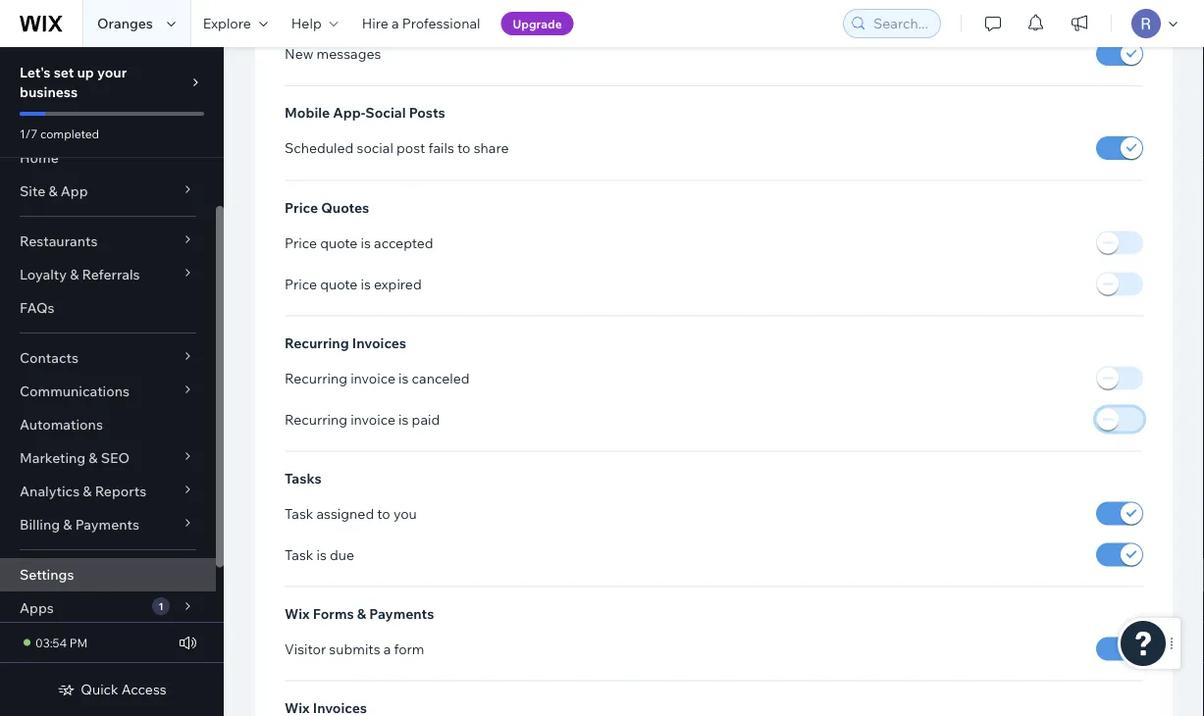 Task type: vqa. For each thing, say whether or not it's contained in the screenshot.
8 associated with 8 PM
no



Task type: locate. For each thing, give the bounding box(es) containing it.
settings link
[[0, 558, 216, 592]]

a right hire
[[391, 15, 399, 32]]

post
[[396, 140, 425, 157]]

social
[[365, 104, 406, 121]]

task
[[285, 505, 313, 522], [285, 546, 313, 563]]

& left reports
[[83, 483, 92, 500]]

quote down the price quote is accepted
[[320, 275, 358, 292]]

a
[[391, 15, 399, 32], [383, 640, 391, 658]]

fails
[[428, 140, 454, 157]]

1 vertical spatial task
[[285, 546, 313, 563]]

set
[[54, 64, 74, 81]]

0 vertical spatial price
[[285, 199, 318, 216]]

automations
[[20, 416, 103, 433]]

paid
[[412, 411, 440, 428]]

payments down analytics & reports popup button
[[75, 516, 139, 533]]

contacts
[[20, 349, 78, 367]]

scheduled social post fails to share
[[285, 140, 509, 157]]

0 vertical spatial recurring
[[285, 334, 349, 351]]

1 recurring from the top
[[285, 334, 349, 351]]

wix
[[285, 605, 310, 622]]

payments inside popup button
[[75, 516, 139, 533]]

1 vertical spatial invoice
[[350, 411, 395, 428]]

is left due
[[316, 546, 327, 563]]

assigned
[[316, 505, 374, 522]]

hire a professional link
[[350, 0, 492, 47]]

site & app button
[[0, 175, 216, 208]]

& right loyalty
[[70, 266, 79, 283]]

task down tasks
[[285, 505, 313, 522]]

1 invoice from the top
[[350, 369, 395, 387]]

site & app
[[20, 183, 88, 200]]

is left canceled
[[399, 369, 409, 387]]

0 vertical spatial payments
[[75, 516, 139, 533]]

0 horizontal spatial to
[[377, 505, 390, 522]]

task assigned to you
[[285, 505, 417, 522]]

is for canceled
[[399, 369, 409, 387]]

1 vertical spatial quote
[[320, 275, 358, 292]]

recurring
[[285, 334, 349, 351], [285, 369, 347, 387], [285, 411, 347, 428]]

a inside hire a professional link
[[391, 15, 399, 32]]

1 horizontal spatial to
[[457, 140, 471, 157]]

sidebar element
[[0, 47, 224, 716]]

0 vertical spatial invoice
[[350, 369, 395, 387]]

1 vertical spatial recurring
[[285, 369, 347, 387]]

loyalty & referrals
[[20, 266, 140, 283]]

to left you
[[377, 505, 390, 522]]

payments
[[75, 516, 139, 533], [369, 605, 434, 622]]

loyalty & referrals button
[[0, 258, 216, 291]]

1 price from the top
[[285, 199, 318, 216]]

quote
[[320, 234, 358, 251], [320, 275, 358, 292]]

quick access
[[81, 681, 166, 698]]

1/7 completed
[[20, 126, 99, 141]]

task left due
[[285, 546, 313, 563]]

& right forms
[[357, 605, 366, 622]]

& left the seo
[[89, 449, 98, 467]]

faqs link
[[0, 291, 216, 325]]

messages
[[317, 45, 381, 62]]

3 recurring from the top
[[285, 411, 347, 428]]

2 vertical spatial recurring
[[285, 411, 347, 428]]

site
[[20, 183, 45, 200]]

0 vertical spatial to
[[457, 140, 471, 157]]

1/7
[[20, 126, 38, 141]]

loyalty
[[20, 266, 67, 283]]

1 quote from the top
[[320, 234, 358, 251]]

is left expired
[[361, 275, 371, 292]]

&
[[48, 183, 58, 200], [70, 266, 79, 283], [89, 449, 98, 467], [83, 483, 92, 500], [63, 516, 72, 533], [357, 605, 366, 622]]

2 price from the top
[[285, 234, 317, 251]]

& for marketing
[[89, 449, 98, 467]]

is left "paid"
[[399, 411, 409, 428]]

explore
[[203, 15, 251, 32]]

recurring down recurring invoices
[[285, 369, 347, 387]]

to
[[457, 140, 471, 157], [377, 505, 390, 522]]

posts
[[409, 104, 445, 121]]

price down the price quotes
[[285, 234, 317, 251]]

2 quote from the top
[[320, 275, 358, 292]]

& right site
[[48, 183, 58, 200]]

recurring left invoices
[[285, 334, 349, 351]]

quote for expired
[[320, 275, 358, 292]]

1 task from the top
[[285, 505, 313, 522]]

0 vertical spatial quote
[[320, 234, 358, 251]]

2 invoice from the top
[[350, 411, 395, 428]]

2 recurring from the top
[[285, 369, 347, 387]]

social
[[357, 140, 393, 157]]

is
[[361, 234, 371, 251], [361, 275, 371, 292], [399, 369, 409, 387], [399, 411, 409, 428], [316, 546, 327, 563]]

3 price from the top
[[285, 275, 317, 292]]

canceled
[[412, 369, 470, 387]]

invoice down recurring invoice is canceled
[[350, 411, 395, 428]]

0 vertical spatial task
[[285, 505, 313, 522]]

invoice
[[350, 369, 395, 387], [350, 411, 395, 428]]

recurring for recurring invoice is paid
[[285, 411, 347, 428]]

invoice for canceled
[[350, 369, 395, 387]]

analytics & reports
[[20, 483, 146, 500]]

invoice down invoices
[[350, 369, 395, 387]]

to right fails
[[457, 140, 471, 157]]

form
[[394, 640, 424, 658]]

recurring for recurring invoices
[[285, 334, 349, 351]]

price quote is accepted
[[285, 234, 433, 251]]

2 task from the top
[[285, 546, 313, 563]]

recurring invoice is canceled
[[285, 369, 470, 387]]

visitor submits a form
[[285, 640, 424, 658]]

2 vertical spatial price
[[285, 275, 317, 292]]

payments up form
[[369, 605, 434, 622]]

quote down quotes
[[320, 234, 358, 251]]

mobile app-social posts
[[285, 104, 445, 121]]

is left accepted
[[361, 234, 371, 251]]

billing & payments
[[20, 516, 139, 533]]

quote for accepted
[[320, 234, 358, 251]]

price down the price quote is accepted
[[285, 275, 317, 292]]

& inside dropdown button
[[48, 183, 58, 200]]

1 vertical spatial price
[[285, 234, 317, 251]]

price left quotes
[[285, 199, 318, 216]]

price
[[285, 199, 318, 216], [285, 234, 317, 251], [285, 275, 317, 292]]

0 horizontal spatial payments
[[75, 516, 139, 533]]

a left form
[[383, 640, 391, 658]]

recurring up tasks
[[285, 411, 347, 428]]

recurring for recurring invoice is canceled
[[285, 369, 347, 387]]

is for accepted
[[361, 234, 371, 251]]

completed
[[40, 126, 99, 141]]

1 horizontal spatial payments
[[369, 605, 434, 622]]

referrals
[[82, 266, 140, 283]]

& right billing
[[63, 516, 72, 533]]

your
[[97, 64, 127, 81]]

upgrade button
[[501, 12, 574, 35]]

let's
[[20, 64, 51, 81]]

you
[[393, 505, 417, 522]]

03:54 pm
[[35, 635, 88, 650]]

0 vertical spatial a
[[391, 15, 399, 32]]



Task type: describe. For each thing, give the bounding box(es) containing it.
wix forms & payments
[[285, 605, 434, 622]]

tasks
[[285, 470, 322, 487]]

reports
[[95, 483, 146, 500]]

expired
[[374, 275, 422, 292]]

apps
[[20, 600, 54, 617]]

marketing
[[20, 449, 86, 467]]

scheduled
[[285, 140, 354, 157]]

faqs
[[20, 299, 55, 316]]

price for price quote is accepted
[[285, 234, 317, 251]]

pm
[[70, 635, 88, 650]]

let's set up your business
[[20, 64, 127, 101]]

& for analytics
[[83, 483, 92, 500]]

accepted
[[374, 234, 433, 251]]

help button
[[279, 0, 350, 47]]

03:54
[[35, 635, 67, 650]]

business
[[20, 83, 78, 101]]

recurring invoice is paid
[[285, 411, 440, 428]]

& for site
[[48, 183, 58, 200]]

task is due
[[285, 546, 354, 563]]

invoices
[[352, 334, 406, 351]]

analytics
[[20, 483, 80, 500]]

visitor
[[285, 640, 326, 658]]

due
[[330, 546, 354, 563]]

app-
[[333, 104, 365, 121]]

home link
[[0, 141, 216, 175]]

price for price quotes
[[285, 199, 318, 216]]

forms
[[313, 605, 354, 622]]

task for task assigned to you
[[285, 505, 313, 522]]

price quotes
[[285, 199, 369, 216]]

quick
[[81, 681, 118, 698]]

access
[[122, 681, 166, 698]]

new messages
[[285, 45, 381, 62]]

invoice for paid
[[350, 411, 395, 428]]

task for task is due
[[285, 546, 313, 563]]

marketing & seo
[[20, 449, 130, 467]]

new
[[285, 45, 314, 62]]

professional
[[402, 15, 480, 32]]

marketing & seo button
[[0, 442, 216, 475]]

billing & payments button
[[0, 508, 216, 542]]

help
[[291, 15, 322, 32]]

1 vertical spatial payments
[[369, 605, 434, 622]]

upgrade
[[513, 16, 562, 31]]

contacts button
[[0, 342, 216, 375]]

analytics & reports button
[[0, 475, 216, 508]]

share
[[474, 140, 509, 157]]

settings
[[20, 566, 74, 583]]

1
[[158, 600, 163, 612]]

hire
[[362, 15, 388, 32]]

is for paid
[[399, 411, 409, 428]]

quotes
[[321, 199, 369, 216]]

communications
[[20, 383, 130, 400]]

restaurants button
[[0, 225, 216, 258]]

submits
[[329, 640, 380, 658]]

oranges
[[97, 15, 153, 32]]

automations link
[[0, 408, 216, 442]]

price for price quote is expired
[[285, 275, 317, 292]]

Search... field
[[868, 10, 934, 37]]

restaurants
[[20, 233, 98, 250]]

hire a professional
[[362, 15, 480, 32]]

app
[[61, 183, 88, 200]]

quick access button
[[57, 681, 166, 699]]

recurring invoices
[[285, 334, 406, 351]]

1 vertical spatial a
[[383, 640, 391, 658]]

seo
[[101, 449, 130, 467]]

& for billing
[[63, 516, 72, 533]]

& for loyalty
[[70, 266, 79, 283]]

home
[[20, 149, 59, 166]]

communications button
[[0, 375, 216, 408]]

billing
[[20, 516, 60, 533]]

1 vertical spatial to
[[377, 505, 390, 522]]

is for expired
[[361, 275, 371, 292]]

up
[[77, 64, 94, 81]]

mobile
[[285, 104, 330, 121]]

price quote is expired
[[285, 275, 422, 292]]



